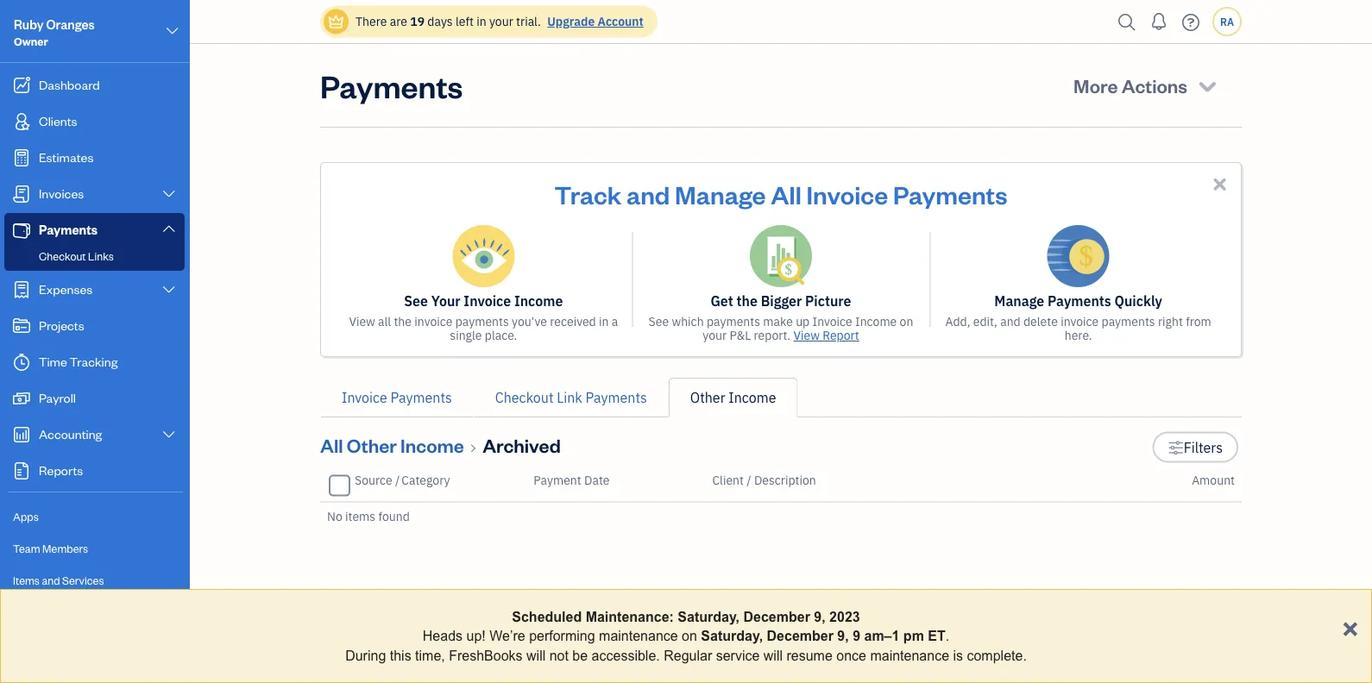Task type: locate. For each thing, give the bounding box(es) containing it.
0 vertical spatial the
[[737, 292, 758, 310]]

1 horizontal spatial will
[[764, 648, 783, 664]]

invoice payments link
[[320, 378, 474, 418]]

0 vertical spatial december
[[744, 610, 811, 625]]

the right all
[[394, 314, 412, 330]]

0 horizontal spatial all
[[320, 433, 343, 458]]

0 horizontal spatial view
[[349, 314, 375, 330]]

time,
[[415, 648, 445, 664]]

and right items
[[42, 574, 60, 588]]

bigger
[[761, 292, 802, 310]]

0 horizontal spatial and
[[42, 574, 60, 588]]

0 vertical spatial manage
[[675, 178, 766, 210]]

invoice
[[415, 314, 453, 330], [1061, 314, 1099, 330]]

2 payments from the left
[[707, 314, 761, 330]]

all
[[771, 178, 802, 210], [320, 433, 343, 458]]

et
[[928, 629, 946, 644]]

2 invoice from the left
[[1061, 314, 1099, 330]]

will left not
[[527, 648, 546, 664]]

account
[[598, 13, 644, 29]]

on
[[900, 314, 914, 330], [682, 629, 698, 644]]

2 horizontal spatial payments
[[1102, 314, 1156, 330]]

dashboard
[[39, 76, 100, 93]]

other income
[[691, 389, 777, 407]]

report image
[[11, 463, 32, 480]]

add,
[[946, 314, 971, 330]]

source
[[355, 472, 393, 488]]

payment
[[534, 472, 582, 488]]

see inside see your invoice income view all the invoice payments you've received in a single place.
[[404, 292, 428, 310]]

all up no
[[320, 433, 343, 458]]

invoice down your
[[415, 314, 453, 330]]

picture
[[806, 292, 852, 310]]

on up regular
[[682, 629, 698, 644]]

chevron large down image
[[165, 21, 180, 41], [161, 221, 177, 235], [161, 283, 177, 297], [161, 428, 177, 442]]

0 horizontal spatial manage
[[675, 178, 766, 210]]

1 vertical spatial the
[[394, 314, 412, 330]]

invoice for payments
[[1061, 314, 1099, 330]]

in right "left"
[[477, 13, 487, 29]]

the
[[737, 292, 758, 310], [394, 314, 412, 330]]

your inside the 'see which payments make up invoice income on your p&l report.'
[[703, 328, 727, 344]]

1 vertical spatial saturday,
[[701, 629, 763, 644]]

the inside see your invoice income view all the invoice payments you've received in a single place.
[[394, 314, 412, 330]]

1 horizontal spatial all
[[771, 178, 802, 210]]

1 horizontal spatial in
[[599, 314, 609, 330]]

1 vertical spatial in
[[599, 314, 609, 330]]

chevron large down image inside payments link
[[161, 221, 177, 235]]

× dialog
[[0, 590, 1373, 684]]

income up category
[[401, 433, 464, 458]]

1 vertical spatial on
[[682, 629, 698, 644]]

the right get
[[737, 292, 758, 310]]

0 horizontal spatial see
[[404, 292, 428, 310]]

9, left 2023
[[814, 610, 826, 625]]

income inside all other income button
[[401, 433, 464, 458]]

team members link
[[4, 534, 185, 565]]

checkout links
[[39, 249, 114, 263]]

1 horizontal spatial /
[[747, 472, 752, 488]]

saturday, up "service"
[[701, 629, 763, 644]]

1 horizontal spatial see
[[649, 314, 669, 330]]

get the bigger picture
[[711, 292, 852, 310]]

0 vertical spatial see
[[404, 292, 428, 310]]

report
[[823, 328, 860, 344]]

trial.
[[516, 13, 541, 29]]

view left all
[[349, 314, 375, 330]]

1 / from the left
[[395, 472, 400, 488]]

you've
[[512, 314, 547, 330]]

on left add,
[[900, 314, 914, 330]]

during
[[346, 648, 386, 664]]

there
[[356, 13, 387, 29]]

reports link
[[4, 454, 185, 489]]

1 payments from the left
[[456, 314, 509, 330]]

dashboard image
[[11, 77, 32, 94]]

am–1
[[865, 629, 900, 644]]

which
[[672, 314, 704, 330]]

income down p&l
[[729, 389, 777, 407]]

0 horizontal spatial maintenance
[[599, 629, 678, 644]]

days
[[428, 13, 453, 29]]

and right edit,
[[1001, 314, 1021, 330]]

your
[[431, 292, 461, 310]]

make
[[764, 314, 793, 330]]

0 horizontal spatial other
[[347, 433, 397, 458]]

apps link
[[4, 503, 185, 533]]

1 horizontal spatial on
[[900, 314, 914, 330]]

income inside see your invoice income view all the invoice payments you've received in a single place.
[[515, 292, 563, 310]]

invoice
[[807, 178, 889, 210], [464, 292, 511, 310], [813, 314, 853, 330], [342, 389, 388, 407]]

payments inside see your invoice income view all the invoice payments you've received in a single place.
[[456, 314, 509, 330]]

in left a
[[599, 314, 609, 330]]

1 vertical spatial checkout
[[495, 389, 554, 407]]

other down which
[[691, 389, 726, 407]]

and inside manage payments quickly add, edit, and delete invoice payments right from here.
[[1001, 314, 1021, 330]]

1 horizontal spatial and
[[627, 178, 670, 210]]

0 vertical spatial 9,
[[814, 610, 826, 625]]

checkout
[[39, 249, 86, 263], [495, 389, 554, 407]]

19
[[410, 13, 425, 29]]

maintenance
[[599, 629, 678, 644], [871, 648, 950, 664]]

checkout links link
[[8, 246, 181, 267]]

team
[[13, 542, 40, 556]]

1 horizontal spatial checkout
[[495, 389, 554, 407]]

freshbooks image
[[81, 656, 109, 677]]

payments inside manage payments quickly add, edit, and delete invoice payments right from here.
[[1102, 314, 1156, 330]]

1 vertical spatial and
[[1001, 314, 1021, 330]]

0 horizontal spatial payments
[[456, 314, 509, 330]]

your left the "trial."
[[490, 13, 514, 29]]

payments down quickly
[[1102, 314, 1156, 330]]

no
[[327, 509, 343, 525]]

payroll
[[39, 390, 76, 406]]

expenses
[[39, 281, 93, 297]]

maintenance down pm
[[871, 648, 950, 664]]

0 vertical spatial and
[[627, 178, 670, 210]]

invoice inside see your invoice income view all the invoice payments you've received in a single place.
[[415, 314, 453, 330]]

see which payments make up invoice income on your p&l report.
[[649, 314, 914, 344]]

no items found
[[327, 509, 410, 525]]

0 horizontal spatial checkout
[[39, 249, 86, 263]]

see inside the 'see which payments make up invoice income on your p&l report.'
[[649, 314, 669, 330]]

items and services link
[[4, 566, 185, 597]]

chevron large down image for accounting
[[161, 428, 177, 442]]

income inside other income 'link'
[[729, 389, 777, 407]]

income right up
[[856, 314, 897, 330]]

see
[[404, 292, 428, 310], [649, 314, 669, 330]]

/ right client
[[747, 472, 752, 488]]

here.
[[1065, 328, 1093, 344]]

payments down your
[[456, 314, 509, 330]]

1 vertical spatial see
[[649, 314, 669, 330]]

your
[[490, 13, 514, 29], [703, 328, 727, 344]]

performing
[[529, 629, 595, 644]]

will right "service"
[[764, 648, 783, 664]]

0 horizontal spatial on
[[682, 629, 698, 644]]

clients link
[[4, 104, 185, 139]]

1 horizontal spatial payments
[[707, 314, 761, 330]]

invoice right delete
[[1061, 314, 1099, 330]]

view right make
[[794, 328, 820, 344]]

.
[[946, 629, 950, 644]]

0 vertical spatial on
[[900, 314, 914, 330]]

1 invoice from the left
[[415, 314, 453, 330]]

checkout up expenses
[[39, 249, 86, 263]]

1 horizontal spatial other
[[691, 389, 726, 407]]

1 horizontal spatial the
[[737, 292, 758, 310]]

payments inside checkout link payments link
[[586, 389, 647, 407]]

income up the you've
[[515, 292, 563, 310]]

2 vertical spatial and
[[42, 574, 60, 588]]

other
[[691, 389, 726, 407], [347, 433, 397, 458]]

9
[[853, 629, 861, 644]]

0 horizontal spatial in
[[477, 13, 487, 29]]

1 vertical spatial manage
[[995, 292, 1045, 310]]

3 payments from the left
[[1102, 314, 1156, 330]]

1 vertical spatial maintenance
[[871, 648, 950, 664]]

actions
[[1122, 73, 1188, 98]]

crown image
[[327, 13, 345, 31]]

manage inside manage payments quickly add, edit, and delete invoice payments right from here.
[[995, 292, 1045, 310]]

and right track
[[627, 178, 670, 210]]

checkout link payments link
[[474, 378, 669, 418]]

be
[[573, 648, 588, 664]]

invoices link
[[4, 177, 185, 212]]

up
[[796, 314, 810, 330]]

1 horizontal spatial your
[[703, 328, 727, 344]]

client image
[[11, 113, 32, 130]]

owner
[[14, 34, 48, 48]]

will
[[527, 648, 546, 664], [764, 648, 783, 664]]

0 vertical spatial checkout
[[39, 249, 86, 263]]

chevron large down image for expenses
[[161, 283, 177, 297]]

your left p&l
[[703, 328, 727, 344]]

1 vertical spatial 9,
[[838, 629, 849, 644]]

2 / from the left
[[747, 472, 752, 488]]

all up get the bigger picture at right
[[771, 178, 802, 210]]

0 horizontal spatial the
[[394, 314, 412, 330]]

1 vertical spatial all
[[320, 433, 343, 458]]

see your invoice income image
[[453, 225, 515, 288]]

invoice for your
[[415, 314, 453, 330]]

0 horizontal spatial invoice
[[415, 314, 453, 330]]

1 horizontal spatial 9,
[[838, 629, 849, 644]]

0 horizontal spatial will
[[527, 648, 546, 664]]

settings image
[[1169, 437, 1184, 458]]

2023
[[830, 610, 861, 625]]

projects link
[[4, 309, 185, 344]]

1 vertical spatial your
[[703, 328, 727, 344]]

1 horizontal spatial maintenance
[[871, 648, 950, 664]]

saturday, up regular
[[678, 610, 740, 625]]

× button
[[1343, 612, 1359, 644]]

1 vertical spatial other
[[347, 433, 397, 458]]

get the bigger picture image
[[750, 225, 812, 288]]

1 horizontal spatial invoice
[[1061, 314, 1099, 330]]

and inside main element
[[42, 574, 60, 588]]

go to help image
[[1178, 9, 1205, 35]]

see for your
[[404, 292, 428, 310]]

settings link
[[4, 630, 185, 661]]

payments for income
[[456, 314, 509, 330]]

members
[[42, 542, 88, 556]]

bank connections link
[[4, 598, 185, 629]]

0 vertical spatial all
[[771, 178, 802, 210]]

maintenance down maintenance:
[[599, 629, 678, 644]]

see left your
[[404, 292, 428, 310]]

0 vertical spatial other
[[691, 389, 726, 407]]

on inside scheduled maintenance: saturday, december 9, 2023 heads up! we're performing maintenance on saturday, december 9, 9 am–1 pm et . during this time, freshbooks will not be accessible. regular service will resume once maintenance is complete.
[[682, 629, 698, 644]]

payments down get
[[707, 314, 761, 330]]

see left which
[[649, 314, 669, 330]]

links
[[88, 249, 114, 263]]

/ right the source
[[395, 472, 400, 488]]

0 vertical spatial your
[[490, 13, 514, 29]]

bank connections
[[13, 606, 101, 620]]

chevron large down image inside expenses link
[[161, 283, 177, 297]]

0 horizontal spatial /
[[395, 472, 400, 488]]

regular
[[664, 648, 713, 664]]

on inside the 'see which payments make up invoice income on your p&l report.'
[[900, 314, 914, 330]]

services
[[62, 574, 104, 588]]

expenses link
[[4, 273, 185, 307]]

9, left "9"
[[838, 629, 849, 644]]

payments inside manage payments quickly add, edit, and delete invoice payments right from here.
[[1048, 292, 1112, 310]]

2 horizontal spatial and
[[1001, 314, 1021, 330]]

income inside the 'see which payments make up invoice income on your p&l report.'
[[856, 314, 897, 330]]

1 horizontal spatial manage
[[995, 292, 1045, 310]]

0 vertical spatial in
[[477, 13, 487, 29]]

checkout left link at the left of the page
[[495, 389, 554, 407]]

other up the source
[[347, 433, 397, 458]]

we're
[[490, 629, 526, 644]]

checkout inside main element
[[39, 249, 86, 263]]

invoice inside manage payments quickly add, edit, and delete invoice payments right from here.
[[1061, 314, 1099, 330]]



Task type: describe. For each thing, give the bounding box(es) containing it.
0 horizontal spatial 9,
[[814, 610, 826, 625]]

chevrondown image
[[1196, 73, 1220, 98]]

other income link
[[669, 378, 798, 418]]

payments link
[[4, 213, 185, 246]]

there are 19 days left in your trial. upgrade account
[[356, 13, 644, 29]]

ra
[[1221, 15, 1235, 28]]

manage payments quickly image
[[1048, 225, 1110, 288]]

from
[[1186, 314, 1212, 330]]

manage payments quickly add, edit, and delete invoice payments right from here.
[[946, 292, 1212, 344]]

payments inside payments link
[[39, 221, 98, 238]]

oranges
[[46, 16, 95, 32]]

upgrade account link
[[544, 13, 644, 29]]

delete
[[1024, 314, 1058, 330]]

expense image
[[11, 281, 32, 299]]

time
[[39, 354, 67, 370]]

payments for add,
[[1102, 314, 1156, 330]]

connections
[[40, 606, 101, 620]]

checkout for checkout link payments
[[495, 389, 554, 407]]

payroll link
[[4, 382, 185, 416]]

payments inside the 'see which payments make up invoice income on your p&l report.'
[[707, 314, 761, 330]]

checkout link payments
[[495, 389, 647, 407]]

2 will from the left
[[764, 648, 783, 664]]

source / category
[[355, 472, 450, 488]]

chevron large down image
[[161, 187, 177, 201]]

view inside see your invoice income view all the invoice payments you've received in a single place.
[[349, 314, 375, 330]]

other inside 'link'
[[691, 389, 726, 407]]

see your invoice income view all the invoice payments you've received in a single place.
[[349, 292, 618, 344]]

is
[[954, 648, 964, 664]]

edit,
[[974, 314, 998, 330]]

estimates
[[39, 149, 94, 165]]

up!
[[467, 629, 486, 644]]

items
[[13, 574, 40, 588]]

scheduled
[[512, 610, 582, 625]]

reports
[[39, 462, 83, 479]]

money image
[[11, 390, 32, 408]]

payment image
[[11, 222, 32, 239]]

1 horizontal spatial view
[[794, 328, 820, 344]]

checkout for checkout links
[[39, 249, 86, 263]]

ra button
[[1213, 7, 1242, 36]]

all other income
[[320, 433, 464, 458]]

view report
[[794, 328, 860, 344]]

left
[[456, 13, 474, 29]]

p&l
[[730, 328, 751, 344]]

invoice image
[[11, 186, 32, 203]]

items and services
[[13, 574, 104, 588]]

heads
[[423, 629, 463, 644]]

accounting
[[39, 426, 102, 443]]

angleright image
[[471, 437, 476, 458]]

complete.
[[967, 648, 1027, 664]]

service
[[716, 648, 760, 664]]

0 vertical spatial maintenance
[[599, 629, 678, 644]]

other inside button
[[347, 433, 397, 458]]

place.
[[485, 328, 517, 344]]

projects
[[39, 317, 84, 334]]

apps
[[13, 510, 39, 524]]

payments inside invoice payments link
[[391, 389, 452, 407]]

estimate image
[[11, 149, 32, 167]]

team members
[[13, 542, 88, 556]]

filters button
[[1153, 432, 1239, 463]]

chevron large down image for payments
[[161, 221, 177, 235]]

/ for description
[[747, 472, 752, 488]]

in inside see your invoice income view all the invoice payments you've received in a single place.
[[599, 314, 609, 330]]

all inside button
[[320, 433, 343, 458]]

freshbooks
[[449, 648, 523, 664]]

ruby oranges owner
[[14, 16, 95, 48]]

this
[[390, 648, 412, 664]]

see for which
[[649, 314, 669, 330]]

1 will from the left
[[527, 648, 546, 664]]

time tracking
[[39, 354, 118, 370]]

maintenance:
[[586, 610, 674, 625]]

close image
[[1211, 174, 1230, 194]]

client / description
[[713, 472, 817, 488]]

main element
[[0, 0, 233, 684]]

track and manage all invoice payments
[[555, 178, 1008, 210]]

date
[[585, 472, 610, 488]]

filters
[[1184, 439, 1223, 457]]

link
[[557, 389, 583, 407]]

payment date button
[[534, 472, 610, 488]]

found
[[379, 509, 410, 525]]

quickly
[[1115, 292, 1163, 310]]

settings
[[13, 638, 52, 652]]

/ for category
[[395, 472, 400, 488]]

more actions button
[[1059, 65, 1236, 106]]

single
[[450, 328, 482, 344]]

pm
[[904, 629, 925, 644]]

search image
[[1114, 9, 1141, 35]]

report.
[[754, 328, 791, 344]]

accounting link
[[4, 418, 185, 452]]

and for services
[[42, 574, 60, 588]]

project image
[[11, 318, 32, 335]]

estimates link
[[4, 141, 185, 175]]

received
[[550, 314, 596, 330]]

all
[[378, 314, 391, 330]]

0 horizontal spatial your
[[490, 13, 514, 29]]

tracking
[[70, 354, 118, 370]]

chart image
[[11, 427, 32, 444]]

0 vertical spatial saturday,
[[678, 610, 740, 625]]

track
[[555, 178, 622, 210]]

invoice inside the 'see which payments make up invoice income on your p&l report.'
[[813, 314, 853, 330]]

invoice inside see your invoice income view all the invoice payments you've received in a single place.
[[464, 292, 511, 310]]

timer image
[[11, 354, 32, 371]]

description
[[755, 472, 817, 488]]

notifications image
[[1146, 4, 1173, 39]]

amount button
[[1193, 472, 1236, 488]]

amount
[[1193, 472, 1236, 488]]

1 vertical spatial december
[[767, 629, 834, 644]]

more actions
[[1074, 73, 1188, 98]]

bank
[[13, 606, 38, 620]]

category
[[402, 472, 450, 488]]

and for manage
[[627, 178, 670, 210]]

all other income button
[[320, 432, 464, 459]]

resume
[[787, 648, 833, 664]]



Task type: vqa. For each thing, say whether or not it's contained in the screenshot.
Reset all button
no



